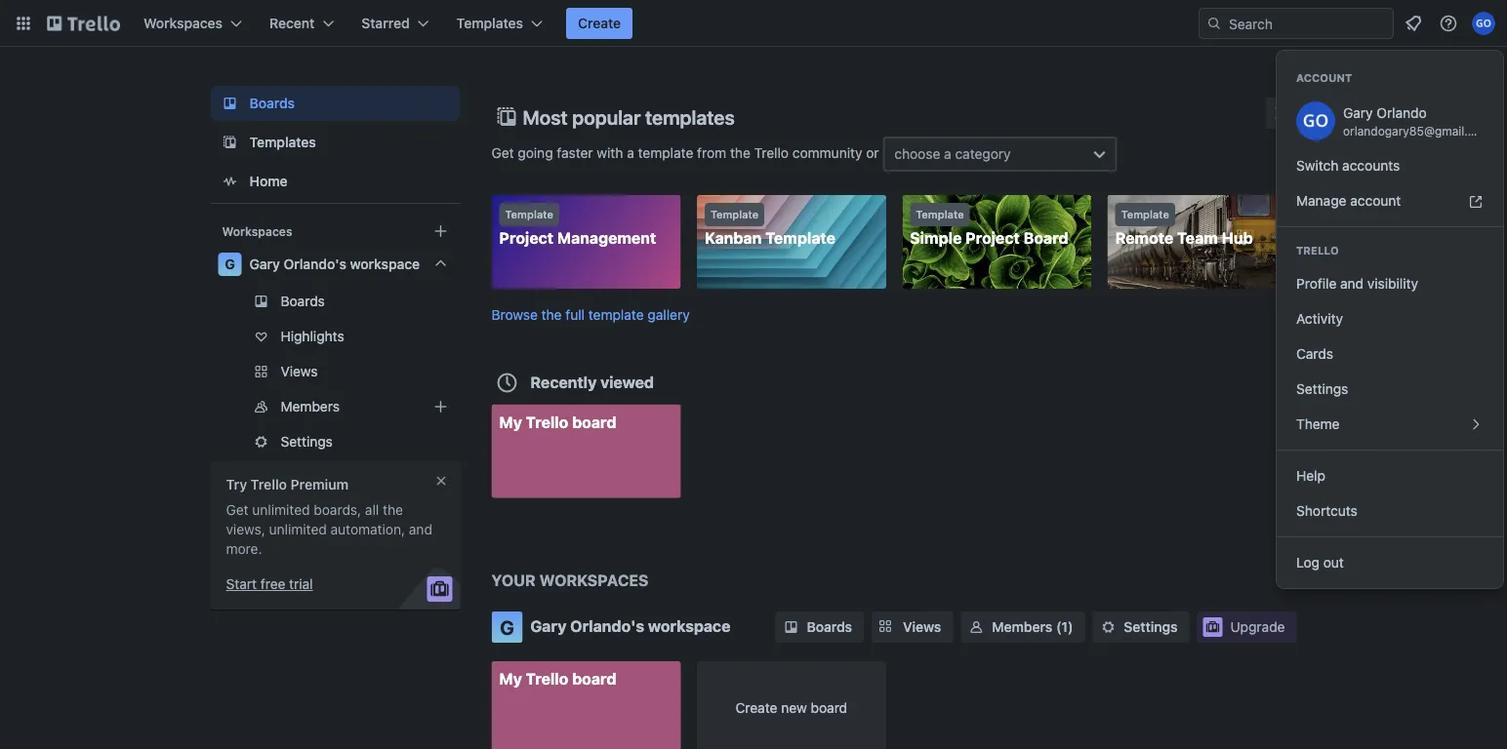 Task type: locate. For each thing, give the bounding box(es) containing it.
template inside template project management
[[505, 208, 553, 221]]

get up views,
[[226, 502, 248, 518]]

0 vertical spatial gary
[[1343, 105, 1373, 121]]

members left (1)
[[992, 619, 1052, 635]]

theme
[[1296, 416, 1340, 432]]

sm image
[[781, 618, 801, 637], [967, 618, 986, 637]]

boards link up new
[[775, 612, 864, 643]]

templates button
[[445, 8, 554, 39]]

1 vertical spatial my
[[499, 670, 522, 689]]

workspaces down home
[[222, 224, 292, 238]]

trello inside try trello premium get unlimited boards, all the views, unlimited automation, and more.
[[251, 477, 287, 493]]

2 vertical spatial the
[[383, 502, 403, 518]]

settings link right (1)
[[1093, 612, 1189, 643]]

0 vertical spatial and
[[1340, 276, 1364, 292]]

0 vertical spatial settings link
[[1277, 372, 1503, 407]]

orlandogary85@gmail.com
[[1343, 124, 1491, 138]]

template for remote
[[1121, 208, 1169, 221]]

the for get going faster with a template from the trello community or
[[730, 145, 750, 161]]

1 vertical spatial workspace
[[648, 617, 730, 636]]

more.
[[226, 541, 262, 557]]

the right all
[[383, 502, 403, 518]]

templates up home
[[249, 134, 316, 150]]

template up simple
[[916, 208, 964, 221]]

2 project from the left
[[966, 229, 1020, 247]]

0 vertical spatial templates
[[457, 15, 523, 31]]

free
[[260, 576, 285, 592]]

1 vertical spatial orlando's
[[570, 617, 644, 636]]

0 horizontal spatial views link
[[210, 356, 460, 387]]

1 project from the left
[[499, 229, 553, 247]]

get
[[491, 145, 514, 161], [226, 502, 248, 518]]

boards,
[[314, 502, 361, 518]]

manage account
[[1296, 193, 1401, 209]]

0 vertical spatial create
[[578, 15, 621, 31]]

0 vertical spatial workspaces
[[143, 15, 223, 31]]

gary right gary orlando (garyorlando) icon
[[1343, 105, 1373, 121]]

0 horizontal spatial a
[[627, 145, 634, 161]]

settings for leftmost settings link
[[281, 434, 333, 450]]

orlando
[[1377, 105, 1427, 121]]

1 horizontal spatial settings
[[1124, 619, 1178, 635]]

start
[[226, 576, 257, 592]]

1 sm image from the left
[[781, 618, 801, 637]]

profile
[[1296, 276, 1337, 292]]

gary orlando (garyorlando) image
[[1296, 102, 1335, 141]]

gary down home
[[249, 256, 280, 272]]

0 horizontal spatial g
[[225, 256, 235, 272]]

project up the browse
[[499, 229, 553, 247]]

out
[[1323, 555, 1344, 571]]

1 vertical spatial gary
[[249, 256, 280, 272]]

profile and visibility
[[1296, 276, 1418, 292]]

settings link
[[1277, 372, 1503, 407], [210, 427, 460, 458], [1093, 612, 1189, 643]]

1 vertical spatial templates
[[249, 134, 316, 150]]

sm image up create new board
[[781, 618, 801, 637]]

template board image
[[218, 131, 242, 154]]

template
[[638, 145, 693, 161], [588, 306, 644, 323]]

settings link down members link
[[210, 427, 460, 458]]

workspace
[[350, 256, 420, 272], [648, 617, 730, 636]]

and
[[1340, 276, 1364, 292], [409, 522, 432, 538]]

gary orlando's workspace up highlights link
[[249, 256, 420, 272]]

my
[[499, 413, 522, 431], [499, 670, 522, 689]]

template up kanban
[[710, 208, 759, 221]]

my trello board
[[499, 413, 616, 431], [499, 670, 616, 689]]

faster
[[557, 145, 593, 161]]

1 horizontal spatial g
[[500, 616, 514, 639]]

boards up the highlights at top
[[281, 293, 325, 309]]

account
[[1350, 193, 1401, 209]]

create inside button
[[578, 15, 621, 31]]

2 horizontal spatial the
[[730, 145, 750, 161]]

1 vertical spatial and
[[409, 522, 432, 538]]

2 sm image from the left
[[967, 618, 986, 637]]

activity link
[[1277, 302, 1503, 337]]

1 horizontal spatial gary
[[530, 617, 567, 636]]

0 vertical spatial boards
[[249, 95, 295, 111]]

2 vertical spatial settings
[[1124, 619, 1178, 635]]

1 vertical spatial settings
[[281, 434, 333, 450]]

board
[[1023, 229, 1068, 247]]

0 vertical spatial my trello board
[[499, 413, 616, 431]]

help
[[1296, 468, 1325, 484]]

switch
[[1296, 158, 1339, 174]]

0 notifications image
[[1402, 12, 1425, 35]]

and right the profile
[[1340, 276, 1364, 292]]

settings up theme
[[1296, 381, 1348, 397]]

1 horizontal spatial workspace
[[648, 617, 730, 636]]

template inside template simple project board
[[916, 208, 964, 221]]

boards up new
[[807, 619, 852, 635]]

0 vertical spatial views
[[281, 364, 318, 380]]

0 horizontal spatial gary
[[249, 256, 280, 272]]

template inside template remote team hub
[[1121, 208, 1169, 221]]

1 horizontal spatial get
[[491, 145, 514, 161]]

boards link
[[210, 86, 460, 121], [210, 286, 460, 317], [775, 612, 864, 643]]

1 vertical spatial settings link
[[210, 427, 460, 458]]

1 horizontal spatial members
[[992, 619, 1052, 635]]

boards link up highlights link
[[210, 286, 460, 317]]

0 vertical spatial members
[[281, 399, 340, 415]]

gary
[[1343, 105, 1373, 121], [249, 256, 280, 272], [530, 617, 567, 636]]

1 horizontal spatial gary orlando's workspace
[[530, 617, 730, 636]]

0 horizontal spatial gary orlando's workspace
[[249, 256, 420, 272]]

unlimited down boards,
[[269, 522, 327, 538]]

1 vertical spatial get
[[226, 502, 248, 518]]

template down templates
[[638, 145, 693, 161]]

0 horizontal spatial orlando's
[[284, 256, 346, 272]]

2 horizontal spatial settings
[[1296, 381, 1348, 397]]

0 horizontal spatial settings
[[281, 434, 333, 450]]

2 my trello board link from the top
[[491, 662, 681, 750]]

settings for settings link associated with gary orlando's workspace
[[1124, 619, 1178, 635]]

1 vertical spatial create
[[735, 700, 777, 716]]

simple
[[910, 229, 962, 247]]

1 horizontal spatial project
[[966, 229, 1020, 247]]

templates
[[457, 15, 523, 31], [249, 134, 316, 150]]

and inside try trello premium get unlimited boards, all the views, unlimited automation, and more.
[[409, 522, 432, 538]]

and right automation,
[[409, 522, 432, 538]]

g
[[225, 256, 235, 272], [500, 616, 514, 639]]

0 vertical spatial views link
[[210, 356, 460, 387]]

0 horizontal spatial members
[[281, 399, 340, 415]]

0 vertical spatial get
[[491, 145, 514, 161]]

template for simple
[[916, 208, 964, 221]]

settings up premium
[[281, 434, 333, 450]]

board image
[[218, 92, 242, 115]]

boards for views
[[807, 619, 852, 635]]

orlando's
[[284, 256, 346, 272], [570, 617, 644, 636]]

orlando's up the highlights at top
[[284, 256, 346, 272]]

0 horizontal spatial the
[[383, 502, 403, 518]]

a right with
[[627, 145, 634, 161]]

2 vertical spatial boards link
[[775, 612, 864, 643]]

1 horizontal spatial the
[[541, 306, 562, 323]]

template for kanban
[[710, 208, 759, 221]]

members down the highlights at top
[[281, 399, 340, 415]]

create left new
[[735, 700, 777, 716]]

templates
[[645, 105, 735, 128]]

create up 'popular'
[[578, 15, 621, 31]]

views,
[[226, 522, 265, 538]]

0 horizontal spatial create
[[578, 15, 621, 31]]

viewed
[[600, 373, 654, 391]]

template right full on the top left
[[588, 306, 644, 323]]

0 vertical spatial my
[[499, 413, 522, 431]]

trial
[[289, 576, 313, 592]]

create for create new board
[[735, 700, 777, 716]]

0 horizontal spatial and
[[409, 522, 432, 538]]

1 vertical spatial board
[[572, 670, 616, 689]]

a right choose
[[944, 146, 951, 162]]

unlimited up views,
[[252, 502, 310, 518]]

sm image left members (1)
[[967, 618, 986, 637]]

get left going
[[491, 145, 514, 161]]

switch accounts
[[1296, 158, 1400, 174]]

upgrade button
[[1197, 612, 1297, 643]]

1 horizontal spatial create
[[735, 700, 777, 716]]

views link
[[210, 356, 460, 387], [872, 612, 953, 643]]

gary orlando's workspace down workspaces in the left bottom of the page
[[530, 617, 730, 636]]

1 vertical spatial my trello board
[[499, 670, 616, 689]]

from
[[697, 145, 726, 161]]

board
[[572, 413, 616, 431], [572, 670, 616, 689], [811, 700, 847, 716]]

the
[[730, 145, 750, 161], [541, 306, 562, 323], [383, 502, 403, 518]]

0 vertical spatial settings
[[1296, 381, 1348, 397]]

templates right starred popup button
[[457, 15, 523, 31]]

0 vertical spatial my trello board link
[[491, 405, 681, 498]]

1 vertical spatial g
[[500, 616, 514, 639]]

account
[[1296, 72, 1352, 84]]

project left board
[[966, 229, 1020, 247]]

recently
[[530, 373, 597, 391]]

the left full on the top left
[[541, 306, 562, 323]]

workspaces button
[[132, 8, 254, 39]]

template down going
[[505, 208, 553, 221]]

orlando's down workspaces in the left bottom of the page
[[570, 617, 644, 636]]

settings link down activity link
[[1277, 372, 1503, 407]]

1 vertical spatial template
[[588, 306, 644, 323]]

1 horizontal spatial templates
[[457, 15, 523, 31]]

switch accounts link
[[1277, 148, 1503, 184]]

1 vertical spatial members
[[992, 619, 1052, 635]]

0 vertical spatial the
[[730, 145, 750, 161]]

my trello board link
[[491, 405, 681, 498], [491, 662, 681, 750]]

gallery
[[647, 306, 690, 323]]

most
[[523, 105, 568, 128]]

0 vertical spatial workspace
[[350, 256, 420, 272]]

log out
[[1296, 555, 1344, 571]]

1 vertical spatial boards
[[281, 293, 325, 309]]

1 horizontal spatial views
[[903, 619, 941, 635]]

1 vertical spatial unlimited
[[269, 522, 327, 538]]

1 vertical spatial boards link
[[210, 286, 460, 317]]

unlimited
[[252, 502, 310, 518], [269, 522, 327, 538]]

2 horizontal spatial gary
[[1343, 105, 1373, 121]]

create a workspace image
[[429, 220, 452, 243]]

workspaces
[[143, 15, 223, 31], [222, 224, 292, 238]]

2 horizontal spatial settings link
[[1277, 372, 1503, 407]]

1 vertical spatial views link
[[872, 612, 953, 643]]

0 horizontal spatial views
[[281, 364, 318, 380]]

theme button
[[1277, 407, 1503, 442]]

1 horizontal spatial views link
[[872, 612, 953, 643]]

0 horizontal spatial project
[[499, 229, 553, 247]]

the right from
[[730, 145, 750, 161]]

1 horizontal spatial settings link
[[1093, 612, 1189, 643]]

gary orlando's workspace
[[249, 256, 420, 272], [530, 617, 730, 636]]

templates inside popup button
[[457, 15, 523, 31]]

1 horizontal spatial orlando's
[[570, 617, 644, 636]]

0 vertical spatial boards link
[[210, 86, 460, 121]]

boards right board icon
[[249, 95, 295, 111]]

create for create
[[578, 15, 621, 31]]

boards link up templates link
[[210, 86, 460, 121]]

members
[[281, 399, 340, 415], [992, 619, 1052, 635]]

0 vertical spatial gary orlando's workspace
[[249, 256, 420, 272]]

g down your
[[500, 616, 514, 639]]

gary down your workspaces
[[530, 617, 567, 636]]

1 horizontal spatial sm image
[[967, 618, 986, 637]]

template for project
[[505, 208, 553, 221]]

0 horizontal spatial get
[[226, 502, 248, 518]]

g down home image
[[225, 256, 235, 272]]

2 vertical spatial boards
[[807, 619, 852, 635]]

workspaces up board icon
[[143, 15, 223, 31]]

0 vertical spatial unlimited
[[252, 502, 310, 518]]

new
[[781, 700, 807, 716]]

settings right sm image
[[1124, 619, 1178, 635]]

the inside try trello premium get unlimited boards, all the views, unlimited automation, and more.
[[383, 502, 403, 518]]

1 vertical spatial gary orlando's workspace
[[530, 617, 730, 636]]

1 vertical spatial my trello board link
[[491, 662, 681, 750]]

a
[[627, 145, 634, 161], [944, 146, 951, 162]]

2 vertical spatial settings link
[[1093, 612, 1189, 643]]

0 horizontal spatial sm image
[[781, 618, 801, 637]]

the for try trello premium get unlimited boards, all the views, unlimited automation, and more.
[[383, 502, 403, 518]]

get going faster with a template from the trello community or
[[491, 145, 883, 161]]

gary inside gary orlando orlandogary85@gmail.com
[[1343, 105, 1373, 121]]

hub
[[1222, 229, 1253, 247]]

template up remote
[[1121, 208, 1169, 221]]



Task type: describe. For each thing, give the bounding box(es) containing it.
automation,
[[330, 522, 405, 538]]

template kanban template
[[705, 208, 835, 247]]

kanban
[[705, 229, 762, 247]]

try trello premium get unlimited boards, all the views, unlimited automation, and more.
[[226, 477, 432, 557]]

most popular templates
[[523, 105, 735, 128]]

highlights link
[[210, 321, 460, 352]]

choose
[[894, 146, 940, 162]]

1 horizontal spatial a
[[944, 146, 951, 162]]

template project management
[[499, 208, 656, 247]]

0 vertical spatial template
[[638, 145, 693, 161]]

recent
[[269, 15, 315, 31]]

back to home image
[[47, 8, 120, 39]]

settings link for trello
[[1277, 372, 1503, 407]]

shortcuts
[[1296, 503, 1358, 519]]

template right kanban
[[765, 229, 835, 247]]

create new board
[[735, 700, 847, 716]]

2 my trello board from the top
[[499, 670, 616, 689]]

log out button
[[1277, 546, 1503, 581]]

starred
[[361, 15, 410, 31]]

community
[[792, 145, 862, 161]]

shortcuts button
[[1277, 494, 1503, 529]]

choose a category
[[894, 146, 1011, 162]]

upgrade
[[1230, 619, 1285, 635]]

0 vertical spatial g
[[225, 256, 235, 272]]

browse the full template gallery link
[[491, 306, 690, 323]]

Search field
[[1222, 9, 1393, 38]]

0 vertical spatial orlando's
[[284, 256, 346, 272]]

add image
[[429, 395, 452, 419]]

full
[[565, 306, 585, 323]]

team
[[1177, 229, 1218, 247]]

2 vertical spatial gary
[[530, 617, 567, 636]]

popular
[[572, 105, 641, 128]]

members link
[[210, 391, 460, 423]]

your workspaces
[[491, 571, 649, 590]]

boards link for highlights
[[210, 286, 460, 317]]

1 horizontal spatial and
[[1340, 276, 1364, 292]]

workspaces
[[539, 571, 649, 590]]

1 my trello board from the top
[[499, 413, 616, 431]]

0 vertical spatial board
[[572, 413, 616, 431]]

home image
[[218, 170, 242, 193]]

category
[[955, 146, 1011, 162]]

all
[[365, 502, 379, 518]]

management
[[557, 229, 656, 247]]

manage account link
[[1277, 184, 1503, 219]]

visibility
[[1367, 276, 1418, 292]]

or
[[866, 145, 879, 161]]

cards link
[[1277, 337, 1503, 372]]

project inside template project management
[[499, 229, 553, 247]]

gary orlando (garyorlando) image
[[1472, 12, 1495, 35]]

template simple project board
[[910, 208, 1068, 247]]

members (1)
[[992, 619, 1073, 635]]

log
[[1296, 555, 1320, 571]]

home
[[249, 173, 288, 189]]

boards link for views
[[775, 612, 864, 643]]

1 my from the top
[[499, 413, 522, 431]]

with
[[597, 145, 623, 161]]

search image
[[1206, 16, 1222, 31]]

browse
[[491, 306, 538, 323]]

start free trial button
[[226, 575, 313, 594]]

2 my from the top
[[499, 670, 522, 689]]

0 horizontal spatial settings link
[[210, 427, 460, 458]]

create button
[[566, 8, 633, 39]]

try
[[226, 477, 247, 493]]

your
[[491, 571, 536, 590]]

start free trial
[[226, 576, 313, 592]]

primary element
[[0, 0, 1507, 47]]

1 my trello board link from the top
[[491, 405, 681, 498]]

highlights
[[281, 328, 344, 345]]

0 horizontal spatial workspace
[[350, 256, 420, 272]]

accounts
[[1342, 158, 1400, 174]]

remote
[[1115, 229, 1173, 247]]

settings link for gary orlando's workspace
[[1093, 612, 1189, 643]]

home link
[[210, 164, 460, 199]]

open information menu image
[[1439, 14, 1458, 33]]

workspaces inside popup button
[[143, 15, 223, 31]]

members for members (1)
[[992, 619, 1052, 635]]

boards for highlights
[[281, 293, 325, 309]]

template remote team hub
[[1115, 208, 1253, 247]]

manage
[[1296, 193, 1346, 209]]

starred button
[[350, 8, 441, 39]]

activity
[[1296, 311, 1343, 327]]

help link
[[1277, 459, 1503, 494]]

recent button
[[258, 8, 346, 39]]

gary orlando orlandogary85@gmail.com
[[1343, 105, 1491, 138]]

templates link
[[210, 125, 460, 160]]

0 horizontal spatial templates
[[249, 134, 316, 150]]

get inside try trello premium get unlimited boards, all the views, unlimited automation, and more.
[[226, 502, 248, 518]]

1 vertical spatial views
[[903, 619, 941, 635]]

browse the full template gallery
[[491, 306, 690, 323]]

premium
[[290, 477, 349, 493]]

2 vertical spatial board
[[811, 700, 847, 716]]

1 vertical spatial the
[[541, 306, 562, 323]]

(1)
[[1056, 619, 1073, 635]]

profile and visibility link
[[1277, 266, 1503, 302]]

project inside template simple project board
[[966, 229, 1020, 247]]

sm image
[[1098, 618, 1118, 637]]

recently viewed
[[530, 373, 654, 391]]

cards
[[1296, 346, 1333, 362]]

going
[[518, 145, 553, 161]]

members for members
[[281, 399, 340, 415]]

1 vertical spatial workspaces
[[222, 224, 292, 238]]



Task type: vqa. For each thing, say whether or not it's contained in the screenshot.
the Create outline 'checkbox'
no



